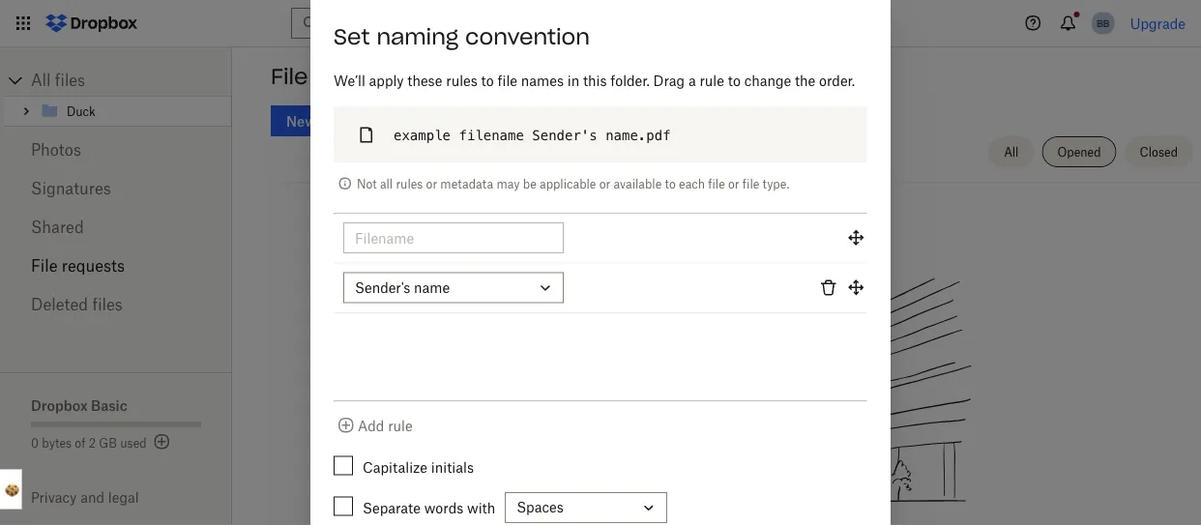 Task type: describe. For each thing, give the bounding box(es) containing it.
deleted
[[31, 295, 88, 314]]

spaces
[[517, 499, 564, 515]]

0 horizontal spatial file requests
[[31, 256, 125, 275]]

of
[[75, 436, 86, 450]]

0 vertical spatial sender's
[[532, 128, 597, 144]]

separate words with
[[363, 499, 495, 516]]

each
[[679, 177, 705, 191]]

file left type.
[[743, 177, 760, 191]]

filename
[[459, 128, 524, 144]]

Sender's name button
[[343, 272, 564, 303]]

name
[[414, 279, 450, 296]]

global header element
[[0, 0, 1201, 47]]

be
[[523, 177, 537, 191]]

file right each
[[708, 177, 725, 191]]

basic
[[91, 397, 127, 413]]

available
[[614, 177, 662, 191]]

add
[[358, 417, 384, 434]]

0 vertical spatial file requests
[[271, 63, 414, 90]]

add rule
[[358, 417, 413, 434]]

these
[[407, 72, 442, 88]]

dropbox basic
[[31, 397, 127, 413]]

dropbox
[[31, 397, 88, 413]]

closed
[[1140, 145, 1178, 159]]

1 horizontal spatial rules
[[446, 72, 478, 88]]

convention
[[465, 23, 590, 50]]

metadata
[[440, 177, 493, 191]]

file inside file requests link
[[31, 256, 58, 275]]

change
[[744, 72, 791, 88]]

shared link
[[31, 208, 201, 247]]

opened
[[1058, 145, 1101, 159]]

add rule button
[[335, 414, 413, 437]]

order.
[[819, 72, 855, 88]]

set naming convention dialog
[[310, 0, 891, 525]]

learn
[[401, 113, 438, 129]]

all files
[[31, 71, 85, 89]]

we'll apply these rules to file names in this folder. drag a rule to change the order.
[[334, 72, 855, 88]]

with
[[467, 499, 495, 516]]

set naming convention
[[334, 23, 590, 50]]

signatures link
[[31, 169, 201, 208]]

drag
[[653, 72, 685, 88]]

0 bytes of 2 gb used
[[31, 436, 147, 450]]

used
[[120, 436, 147, 450]]

upgrade link
[[1130, 15, 1186, 31]]

file left names
[[498, 72, 517, 88]]

not
[[357, 177, 377, 191]]

all for all files
[[31, 71, 51, 89]]

set
[[334, 23, 370, 50]]

capitalize initials
[[363, 459, 474, 475]]

closed button
[[1124, 136, 1193, 167]]

2 horizontal spatial to
[[728, 72, 741, 88]]

2 horizontal spatial requests
[[506, 113, 561, 129]]

0 horizontal spatial to
[[481, 72, 494, 88]]

3 or from the left
[[728, 177, 739, 191]]

capitalize
[[363, 459, 427, 475]]

photos
[[31, 140, 81, 159]]

1 horizontal spatial rule
[[700, 72, 724, 88]]

upgrade
[[1130, 15, 1186, 31]]

2
[[89, 436, 96, 450]]

Spaces button
[[505, 492, 667, 523]]

photos link
[[31, 131, 201, 169]]



Task type: locate. For each thing, give the bounding box(es) containing it.
get more space image
[[151, 430, 174, 454]]

example
[[394, 128, 451, 144]]

0 horizontal spatial or
[[426, 177, 437, 191]]

rules
[[446, 72, 478, 88], [396, 177, 423, 191]]

requests down names
[[506, 113, 561, 129]]

sender's left name
[[355, 279, 410, 296]]

file requests link
[[31, 247, 201, 285]]

rule right the add
[[388, 417, 413, 434]]

1 horizontal spatial to
[[665, 177, 676, 191]]

1 vertical spatial file requests
[[31, 256, 125, 275]]

all
[[31, 71, 51, 89], [1004, 145, 1019, 159]]

2 or from the left
[[599, 177, 610, 191]]

0
[[31, 436, 39, 450]]

rules right these
[[446, 72, 478, 88]]

1 vertical spatial files
[[92, 295, 123, 314]]

files
[[55, 71, 85, 89], [92, 295, 123, 314]]

files for deleted files
[[92, 295, 123, 314]]

learn about file requests
[[401, 113, 561, 129]]

example filename sender's name.pdf
[[394, 128, 671, 144]]

1 horizontal spatial requests
[[315, 63, 414, 90]]

words
[[424, 499, 463, 516]]

1 horizontal spatial all
[[1004, 145, 1019, 159]]

1 or from the left
[[426, 177, 437, 191]]

0 horizontal spatial rules
[[396, 177, 423, 191]]

a
[[688, 72, 696, 88]]

1 horizontal spatial file
[[271, 63, 308, 90]]

all left opened button
[[1004, 145, 1019, 159]]

0 horizontal spatial files
[[55, 71, 85, 89]]

dropbox logo - go to the homepage image
[[39, 8, 144, 39]]

gb
[[99, 436, 117, 450]]

not all rules or metadata may be applicable or available to each file or file type.
[[357, 177, 789, 191]]

row
[[271, 189, 1201, 252]]

and
[[80, 489, 104, 506]]

file right about
[[482, 113, 502, 129]]

0 horizontal spatial all
[[31, 71, 51, 89]]

type.
[[763, 177, 789, 191]]

Filename text field
[[355, 227, 552, 249]]

sender's name button
[[334, 265, 868, 314]]

1 horizontal spatial sender's
[[532, 128, 597, 144]]

in
[[567, 72, 579, 88]]

name.pdf
[[606, 128, 671, 144]]

we'll
[[334, 72, 365, 88]]

1 vertical spatial file
[[31, 256, 58, 275]]

0 vertical spatial rules
[[446, 72, 478, 88]]

all for all
[[1004, 145, 1019, 159]]

sender's inside button
[[355, 279, 410, 296]]

shared
[[31, 218, 84, 236]]

column header
[[512, 189, 679, 251], [679, 189, 846, 251], [846, 189, 957, 251], [271, 190, 512, 250]]

2 horizontal spatial or
[[728, 177, 739, 191]]

applicable
[[540, 177, 596, 191]]

file
[[498, 72, 517, 88], [482, 113, 502, 129], [708, 177, 725, 191], [743, 177, 760, 191]]

signatures
[[31, 179, 111, 198]]

privacy
[[31, 489, 77, 506]]

rules right all
[[396, 177, 423, 191]]

sender's up applicable
[[532, 128, 597, 144]]

rule right a
[[700, 72, 724, 88]]

privacy and legal
[[31, 489, 139, 506]]

0 vertical spatial file
[[271, 63, 308, 90]]

separate
[[363, 499, 421, 516]]

to
[[481, 72, 494, 88], [728, 72, 741, 88], [665, 177, 676, 191]]

1 horizontal spatial or
[[599, 177, 610, 191]]

to left change
[[728, 72, 741, 88]]

all up "photos"
[[31, 71, 51, 89]]

0 vertical spatial all
[[31, 71, 51, 89]]

bytes
[[42, 436, 72, 450]]

file
[[271, 63, 308, 90], [31, 256, 58, 275]]

file requests
[[271, 63, 414, 90], [31, 256, 125, 275]]

0 horizontal spatial sender's
[[355, 279, 410, 296]]

1 horizontal spatial file requests
[[271, 63, 414, 90]]

file down shared
[[31, 256, 58, 275]]

files down dropbox logo - go to the homepage
[[55, 71, 85, 89]]

to up learn about file requests
[[481, 72, 494, 88]]

1 vertical spatial all
[[1004, 145, 1019, 159]]

rule
[[700, 72, 724, 88], [388, 417, 413, 434]]

all inside all button
[[1004, 145, 1019, 159]]

folder.
[[611, 72, 650, 88]]

0 vertical spatial rule
[[700, 72, 724, 88]]

file requests up deleted files
[[31, 256, 125, 275]]

all inside all files tree
[[31, 71, 51, 89]]

1 vertical spatial sender's
[[355, 279, 410, 296]]

may
[[497, 177, 520, 191]]

rule inside button
[[388, 417, 413, 434]]

all button
[[989, 136, 1034, 167]]

requests up deleted files
[[62, 256, 125, 275]]

names
[[521, 72, 564, 88]]

naming
[[377, 23, 459, 50]]

file left we'll
[[271, 63, 308, 90]]

or left metadata
[[426, 177, 437, 191]]

all files link
[[31, 65, 232, 96]]

all
[[380, 177, 393, 191]]

initials
[[431, 459, 474, 475]]

0 vertical spatial files
[[55, 71, 85, 89]]

or left available
[[599, 177, 610, 191]]

all files tree
[[3, 65, 232, 127]]

privacy and legal link
[[31, 489, 232, 506]]

deleted files
[[31, 295, 123, 314]]

apply
[[369, 72, 404, 88]]

learn about file requests link
[[401, 113, 561, 129]]

requests
[[315, 63, 414, 90], [506, 113, 561, 129], [62, 256, 125, 275]]

to left each
[[665, 177, 676, 191]]

deleted files link
[[31, 285, 201, 324]]

this
[[583, 72, 607, 88]]

file requests down the set
[[271, 63, 414, 90]]

opened button
[[1042, 136, 1117, 167]]

sender's
[[532, 128, 597, 144], [355, 279, 410, 296]]

the
[[795, 72, 816, 88]]

or
[[426, 177, 437, 191], [599, 177, 610, 191], [728, 177, 739, 191]]

files down file requests link
[[92, 295, 123, 314]]

about
[[442, 113, 478, 129]]

1 vertical spatial rule
[[388, 417, 413, 434]]

0 horizontal spatial requests
[[62, 256, 125, 275]]

files for all files
[[55, 71, 85, 89]]

1 horizontal spatial files
[[92, 295, 123, 314]]

or right each
[[728, 177, 739, 191]]

legal
[[108, 489, 139, 506]]

0 horizontal spatial file
[[31, 256, 58, 275]]

1 vertical spatial rules
[[396, 177, 423, 191]]

2 vertical spatial requests
[[62, 256, 125, 275]]

files inside tree
[[55, 71, 85, 89]]

1 vertical spatial requests
[[506, 113, 561, 129]]

0 horizontal spatial rule
[[388, 417, 413, 434]]

requests down the set
[[315, 63, 414, 90]]

sender's name
[[355, 279, 450, 296]]

0 vertical spatial requests
[[315, 63, 414, 90]]



Task type: vqa. For each thing, say whether or not it's contained in the screenshot.
Privacy and legal link
yes



